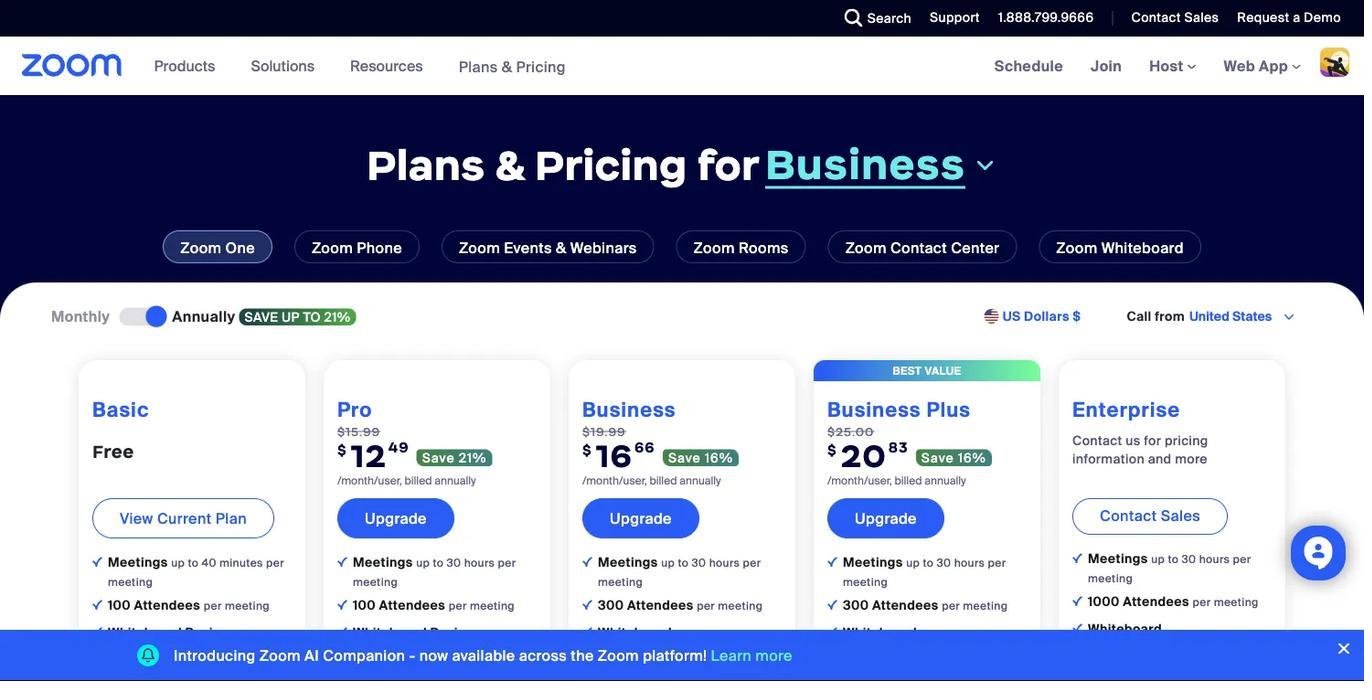 Task type: describe. For each thing, give the bounding box(es) containing it.
view
[[120, 509, 153, 528]]

web app button
[[1225, 56, 1302, 75]]

per inside up to 40 minutes per meeting
[[266, 556, 285, 570]]

$ for pro
[[338, 441, 347, 459]]

the
[[571, 646, 594, 666]]

meetings for pro
[[353, 554, 416, 571]]

call from
[[1128, 308, 1186, 325]]

21% inside pro $15.99 $ 12 49 save 21% /month/user, billed annually
[[459, 449, 487, 466]]

16% inside business plus $25.00 $ 20 83 save 16% /month/user, billed annually
[[959, 449, 987, 466]]

up for basic
[[171, 556, 185, 570]]

to inside annually save up to 21%
[[303, 309, 321, 326]]

0 vertical spatial sales
[[1185, 9, 1220, 26]]

upgrade link for 16
[[583, 498, 700, 539]]

annually
[[172, 307, 236, 326]]

basic for pro
[[430, 625, 466, 642]]

-
[[409, 646, 416, 666]]

across
[[519, 646, 567, 666]]

meeting inside up to 40 minutes per meeting
[[108, 575, 153, 589]]

1.888.799.9666 button up schedule
[[985, 0, 1099, 37]]

66
[[635, 439, 656, 456]]

meetings navigation
[[981, 37, 1365, 97]]

view current plan link
[[92, 498, 274, 539]]

16
[[596, 436, 633, 475]]

83
[[889, 439, 909, 456]]

include image for pro
[[338, 557, 348, 567]]

us
[[1003, 308, 1021, 325]]

meetings for basic
[[108, 554, 171, 571]]

1000 attendees per meeting
[[1089, 594, 1259, 611]]

zoom phone
[[312, 238, 402, 258]]

basic for basic
[[185, 625, 221, 642]]

include image for business
[[583, 557, 593, 567]]

introducing zoom ai companion - now available across the zoom platform! learn more
[[174, 646, 793, 666]]

save inside annually save up to 21%
[[245, 309, 278, 326]]

up for pro
[[416, 556, 430, 570]]

team for 12
[[353, 652, 388, 669]]

best value
[[893, 364, 962, 378]]

solutions button
[[251, 37, 323, 95]]

30 for pro
[[447, 556, 461, 570]]

plus
[[927, 397, 972, 423]]

billed for 12
[[405, 474, 432, 488]]

rooms
[[739, 238, 789, 258]]

information
[[1073, 450, 1145, 467]]

$15.99
[[338, 424, 381, 439]]

introducing
[[174, 646, 256, 666]]

pricing
[[1165, 432, 1209, 449]]

plans & pricing
[[459, 57, 566, 76]]

$ inside business plus $25.00 $ 20 83 save 16% /month/user, billed annually
[[828, 441, 838, 459]]

tabs of zoom services tab list
[[27, 231, 1337, 263]]

1 team chat from the left
[[108, 652, 176, 669]]

support
[[930, 9, 981, 26]]

/month/user, for 12
[[338, 474, 402, 488]]

21% inside annually save up to 21%
[[324, 309, 351, 326]]

app
[[1260, 56, 1289, 75]]

business for business
[[766, 138, 966, 190]]

up for enterprise
[[1152, 552, 1166, 567]]

sales inside main content
[[1162, 506, 1201, 525]]

now
[[420, 646, 448, 666]]

0 vertical spatial contact sales
[[1132, 9, 1220, 26]]

business button
[[766, 138, 998, 190]]

300 for include icon related to business
[[598, 597, 624, 614]]

learn more link
[[711, 646, 793, 666]]

49
[[389, 439, 409, 456]]

zoom one
[[180, 238, 255, 258]]

monthly
[[51, 307, 110, 326]]

to for pro
[[433, 556, 444, 570]]

meetings for business
[[598, 554, 662, 571]]

view current plan
[[120, 509, 247, 528]]

current
[[157, 509, 212, 528]]

zoom for zoom events & webinars
[[459, 238, 501, 258]]

per inside 1000 attendees per meeting
[[1193, 595, 1212, 610]]

upgrade for 12
[[365, 509, 427, 528]]

zoom left "ai"
[[260, 646, 301, 666]]

us
[[1126, 432, 1141, 449]]

from
[[1156, 308, 1186, 325]]

business for business $19.99 $ 16 66 save 16% /month/user, billed annually
[[583, 397, 677, 423]]

20
[[841, 436, 887, 475]]

zoom rooms
[[694, 238, 789, 258]]

platform!
[[643, 646, 708, 666]]

100 for pro
[[353, 597, 376, 614]]

call
[[1128, 308, 1152, 325]]

solutions
[[251, 56, 315, 75]]

meeting inside 1000 attendees per meeting
[[1215, 595, 1259, 610]]

$19.99
[[583, 424, 626, 439]]

contact down "information"
[[1101, 506, 1158, 525]]

schedule
[[995, 56, 1064, 75]]

whiteboard basic for basic
[[108, 625, 221, 642]]

1.888.799.9666
[[999, 9, 1095, 26]]

plans for plans & pricing
[[459, 57, 498, 76]]

annually for 16
[[680, 474, 721, 488]]

100 attendees per meeting for pro
[[353, 597, 515, 614]]

100 for basic
[[108, 597, 131, 614]]

16% inside business $19.99 $ 16 66 save 16% /month/user, billed annually
[[705, 449, 734, 466]]

to for business
[[678, 556, 689, 570]]

team chat for 12
[[353, 652, 421, 669]]

web app
[[1225, 56, 1289, 75]]

main content containing business
[[0, 37, 1365, 682]]

save inside business $19.99 $ 16 66 save 16% /month/user, billed annually
[[669, 449, 701, 466]]

enterprise contact us for pricing information and more
[[1073, 397, 1209, 467]]

zoom logo image
[[22, 54, 122, 77]]

host
[[1150, 56, 1188, 75]]

annually save up to 21%
[[172, 307, 351, 326]]

to for enterprise
[[1169, 552, 1179, 567]]

30 for business
[[692, 556, 707, 570]]

more inside the enterprise contact us for pricing information and more
[[1176, 450, 1208, 467]]

upgrade link for 12
[[338, 498, 455, 539]]

40
[[202, 556, 217, 570]]

contact inside the enterprise contact us for pricing information and more
[[1073, 432, 1123, 449]]

100 attendees per meeting for basic
[[108, 597, 270, 614]]

join
[[1091, 56, 1123, 75]]

phone
[[357, 238, 402, 258]]

business plus $25.00 $ 20 83 save 16% /month/user, billed annually
[[828, 397, 987, 488]]

plans for plans & pricing for
[[367, 139, 485, 191]]

up inside annually save up to 21%
[[282, 309, 300, 326]]

pricing for plans & pricing for
[[535, 139, 688, 191]]

pro $15.99 $ 12 49 save 21% /month/user, billed annually
[[338, 397, 487, 488]]

plans & pricing for
[[367, 139, 760, 191]]

resources button
[[350, 37, 431, 95]]

best
[[893, 364, 923, 378]]

pro
[[338, 397, 372, 423]]

search
[[868, 10, 912, 27]]

us dollars $ button
[[1003, 308, 1082, 326]]

ai
[[305, 646, 319, 666]]

available
[[452, 646, 516, 666]]

3 upgrade from the left
[[855, 509, 917, 528]]

request a demo
[[1238, 9, 1342, 26]]



Task type: locate. For each thing, give the bounding box(es) containing it.
host button
[[1150, 56, 1197, 75]]

billed for 16
[[650, 474, 677, 488]]

16% down plus
[[959, 449, 987, 466]]

ok image
[[1073, 596, 1083, 606], [338, 600, 348, 610], [583, 600, 593, 610], [1073, 624, 1083, 634], [583, 627, 593, 637], [828, 627, 838, 637], [338, 655, 348, 665], [583, 655, 593, 665], [1073, 679, 1083, 682]]

0 horizontal spatial team chat
[[108, 652, 176, 669]]

21% down zoom phone
[[324, 309, 351, 326]]

1 300 from the left
[[598, 597, 624, 614]]

contact sales down 'and'
[[1101, 506, 1201, 525]]

zoom
[[180, 238, 222, 258], [312, 238, 353, 258], [459, 238, 501, 258], [694, 238, 735, 258], [846, 238, 887, 258], [1057, 238, 1098, 258], [260, 646, 301, 666], [598, 646, 639, 666]]

&
[[502, 57, 513, 76], [495, 139, 525, 191], [556, 238, 567, 258]]

21% right 49
[[459, 449, 487, 466]]

team
[[108, 652, 143, 669], [353, 652, 388, 669], [598, 652, 633, 669]]

annually inside business $19.99 $ 16 66 save 16% /month/user, billed annually
[[680, 474, 721, 488]]

for inside the enterprise contact us for pricing information and more
[[1145, 432, 1162, 449]]

save right "annually"
[[245, 309, 278, 326]]

0 horizontal spatial include image
[[338, 557, 348, 567]]

save right 49
[[422, 449, 455, 466]]

up to 30 hours per meeting for pro
[[353, 556, 516, 589]]

for
[[698, 139, 760, 191], [1145, 432, 1162, 449]]

contact sales up host dropdown button
[[1132, 9, 1220, 26]]

more right learn
[[756, 646, 793, 666]]

/month/user, inside business plus $25.00 $ 20 83 save 16% /month/user, billed annually
[[828, 474, 893, 488]]

upgrade down 12
[[365, 509, 427, 528]]

0 horizontal spatial 300
[[598, 597, 624, 614]]

hours for pro
[[464, 556, 495, 570]]

pricing inside product information navigation
[[516, 57, 566, 76]]

0 horizontal spatial 100 attendees per meeting
[[108, 597, 270, 614]]

2 /month/user, from the left
[[583, 474, 647, 488]]

contact inside tabs of zoom services "tab list"
[[891, 238, 948, 258]]

annually right 12
[[435, 474, 476, 488]]

meeting
[[1089, 572, 1134, 586], [108, 575, 153, 589], [353, 575, 398, 589], [598, 575, 643, 589], [843, 575, 888, 589], [1215, 595, 1259, 610], [225, 599, 270, 613], [470, 599, 515, 613], [718, 599, 763, 613], [964, 599, 1009, 613]]

to inside up to 40 minutes per meeting
[[188, 556, 199, 570]]

0 horizontal spatial chat
[[146, 652, 176, 669]]

web
[[1225, 56, 1256, 75]]

zoom whiteboard
[[1057, 238, 1184, 258]]

plan
[[216, 509, 247, 528]]

1 /month/user, from the left
[[338, 474, 402, 488]]

companion
[[323, 646, 406, 666]]

0 vertical spatial 21%
[[324, 309, 351, 326]]

billed down 49
[[405, 474, 432, 488]]

2 horizontal spatial annually
[[925, 474, 967, 488]]

learn
[[711, 646, 752, 666]]

1 vertical spatial &
[[495, 139, 525, 191]]

save
[[245, 309, 278, 326], [422, 449, 455, 466], [669, 449, 701, 466], [922, 449, 955, 466]]

upgrade down 16 at the bottom
[[610, 509, 672, 528]]

$ inside business $19.99 $ 16 66 save 16% /month/user, billed annually
[[583, 441, 592, 459]]

2 horizontal spatial upgrade
[[855, 509, 917, 528]]

main content
[[0, 37, 1365, 682]]

business $19.99 $ 16 66 save 16% /month/user, billed annually
[[583, 397, 734, 488]]

zoom left phone
[[312, 238, 353, 258]]

30
[[1182, 552, 1197, 567], [447, 556, 461, 570], [692, 556, 707, 570], [937, 556, 952, 570]]

0 horizontal spatial basic
[[92, 397, 149, 423]]

1 horizontal spatial chat
[[391, 652, 421, 669]]

& inside product information navigation
[[502, 57, 513, 76]]

30 for enterprise
[[1182, 552, 1197, 567]]

banner
[[0, 37, 1365, 97]]

1 16% from the left
[[705, 449, 734, 466]]

2 100 from the left
[[353, 597, 376, 614]]

ok image
[[92, 600, 102, 610], [828, 600, 838, 610], [92, 627, 102, 637], [338, 627, 348, 637]]

0 horizontal spatial /month/user,
[[338, 474, 402, 488]]

2 chat from the left
[[391, 652, 421, 669]]

16% right 66 at the left
[[705, 449, 734, 466]]

300 attendees per meeting for include icon related to business
[[598, 597, 763, 614]]

3 annually from the left
[[925, 474, 967, 488]]

0 horizontal spatial team
[[108, 652, 143, 669]]

up to 30 hours per meeting for enterprise
[[1089, 552, 1252, 586]]

up for business
[[662, 556, 675, 570]]

whiteboard basic
[[108, 625, 221, 642], [353, 625, 466, 642]]

zoom down business dropdown button
[[846, 238, 887, 258]]

1 100 from the left
[[108, 597, 131, 614]]

1 horizontal spatial upgrade link
[[583, 498, 700, 539]]

save right 83 at the right bottom
[[922, 449, 955, 466]]

hours
[[1200, 552, 1231, 567], [464, 556, 495, 570], [710, 556, 740, 570], [955, 556, 986, 570]]

3 billed from the left
[[895, 474, 923, 488]]

dollars
[[1025, 308, 1070, 325]]

for for us
[[1145, 432, 1162, 449]]

0 horizontal spatial 21%
[[324, 309, 351, 326]]

hours for business
[[710, 556, 740, 570]]

3 team chat from the left
[[598, 652, 667, 669]]

$ inside popup button
[[1073, 308, 1082, 325]]

one
[[226, 238, 255, 258]]

basic up introducing
[[185, 625, 221, 642]]

1 vertical spatial contact sales
[[1101, 506, 1201, 525]]

300 for 3rd include icon from the left
[[843, 597, 869, 614]]

1 horizontal spatial 21%
[[459, 449, 487, 466]]

down image
[[973, 154, 998, 176]]

for right us
[[1145, 432, 1162, 449]]

to for basic
[[188, 556, 199, 570]]

0 vertical spatial more
[[1176, 450, 1208, 467]]

1 horizontal spatial upgrade
[[610, 509, 672, 528]]

2 whiteboard basic from the left
[[353, 625, 466, 642]]

0 vertical spatial pricing
[[516, 57, 566, 76]]

upgrade link
[[338, 498, 455, 539], [583, 498, 700, 539], [828, 498, 945, 539]]

300
[[598, 597, 624, 614], [843, 597, 869, 614]]

plans & pricing link
[[459, 57, 566, 76], [459, 57, 566, 76]]

0 horizontal spatial for
[[698, 139, 760, 191]]

include image
[[92, 557, 102, 567], [583, 557, 593, 567], [828, 557, 838, 567]]

/month/user, inside business $19.99 $ 16 66 save 16% /month/user, billed annually
[[583, 474, 647, 488]]

1 horizontal spatial basic
[[185, 625, 221, 642]]

schedule link
[[981, 37, 1078, 95]]

1 horizontal spatial include image
[[1073, 553, 1083, 563]]

$ down $19.99
[[583, 441, 592, 459]]

1 horizontal spatial /month/user,
[[583, 474, 647, 488]]

12
[[351, 436, 387, 475]]

3 chat from the left
[[636, 652, 667, 669]]

enterprise
[[1073, 397, 1181, 423]]

0 horizontal spatial 100
[[108, 597, 131, 614]]

annually inside business plus $25.00 $ 20 83 save 16% /month/user, billed annually
[[925, 474, 967, 488]]

webinars
[[571, 238, 637, 258]]

join link
[[1078, 37, 1136, 95]]

1 300 attendees per meeting from the left
[[598, 597, 763, 614]]

team left -
[[353, 652, 388, 669]]

contact up "host"
[[1132, 9, 1182, 26]]

per
[[1234, 552, 1252, 567], [266, 556, 285, 570], [498, 556, 516, 570], [743, 556, 762, 570], [988, 556, 1007, 570], [1193, 595, 1212, 610], [204, 599, 222, 613], [449, 599, 467, 613], [697, 599, 716, 613], [942, 599, 961, 613]]

0 horizontal spatial upgrade
[[365, 509, 427, 528]]

search button
[[831, 0, 917, 37]]

$ down $25.00
[[828, 441, 838, 459]]

2 100 attendees per meeting from the left
[[353, 597, 515, 614]]

whiteboard
[[1102, 238, 1184, 258], [1089, 621, 1163, 638], [108, 625, 182, 642], [353, 625, 427, 642], [598, 625, 672, 642], [843, 625, 918, 642]]

16%
[[705, 449, 734, 466], [959, 449, 987, 466]]

2 horizontal spatial basic
[[430, 625, 466, 642]]

1 horizontal spatial billed
[[650, 474, 677, 488]]

100 attendees per meeting down up to 40 minutes per meeting
[[108, 597, 270, 614]]

1.888.799.9666 button up schedule link
[[999, 9, 1095, 26]]

0 horizontal spatial include image
[[92, 557, 102, 567]]

/month/user,
[[338, 474, 402, 488], [583, 474, 647, 488], [828, 474, 893, 488]]

team for 16
[[598, 652, 633, 669]]

annually
[[435, 474, 476, 488], [680, 474, 721, 488], [925, 474, 967, 488]]

sales
[[1185, 9, 1220, 26], [1162, 506, 1201, 525]]

/month/user, down 66 at the left
[[583, 474, 647, 488]]

0 vertical spatial plans
[[459, 57, 498, 76]]

0 horizontal spatial 300 attendees per meeting
[[598, 597, 763, 614]]

team right the
[[598, 652, 633, 669]]

and
[[1149, 450, 1172, 467]]

1 upgrade link from the left
[[338, 498, 455, 539]]

team chat
[[108, 652, 176, 669], [353, 652, 421, 669], [598, 652, 667, 669]]

$ inside pro $15.99 $ 12 49 save 21% /month/user, billed annually
[[338, 441, 347, 459]]

1 horizontal spatial 100 attendees per meeting
[[353, 597, 515, 614]]

0 vertical spatial for
[[698, 139, 760, 191]]

hours for enterprise
[[1200, 552, 1231, 567]]

/month/user, down $25.00
[[828, 474, 893, 488]]

up
[[282, 309, 300, 326], [1152, 552, 1166, 567], [171, 556, 185, 570], [416, 556, 430, 570], [662, 556, 675, 570], [907, 556, 921, 570]]

upgrade link down 16 at the bottom
[[583, 498, 700, 539]]

Country/Region text field
[[1188, 307, 1282, 325]]

value
[[925, 364, 962, 378]]

center
[[952, 238, 1000, 258]]

100 down up to 40 minutes per meeting
[[108, 597, 131, 614]]

annually right 16 at the bottom
[[680, 474, 721, 488]]

zoom contact center
[[846, 238, 1000, 258]]

0 horizontal spatial upgrade link
[[338, 498, 455, 539]]

billed down 83 at the right bottom
[[895, 474, 923, 488]]

1 chat from the left
[[146, 652, 176, 669]]

zoom events & webinars
[[459, 238, 637, 258]]

request
[[1238, 9, 1290, 26]]

1 horizontal spatial annually
[[680, 474, 721, 488]]

2 300 attendees per meeting from the left
[[843, 597, 1009, 614]]

0 horizontal spatial billed
[[405, 474, 432, 488]]

include image for enterprise
[[1073, 553, 1083, 563]]

2 annually from the left
[[680, 474, 721, 488]]

save right 66 at the left
[[669, 449, 701, 466]]

1 vertical spatial for
[[1145, 432, 1162, 449]]

2 billed from the left
[[650, 474, 677, 488]]

events
[[504, 238, 552, 258]]

1 horizontal spatial team
[[353, 652, 388, 669]]

zoom left one
[[180, 238, 222, 258]]

whiteboard basic for pro
[[353, 625, 466, 642]]

banner containing products
[[0, 37, 1365, 97]]

up inside up to 40 minutes per meeting
[[171, 556, 185, 570]]

annually down plus
[[925, 474, 967, 488]]

0 horizontal spatial annually
[[435, 474, 476, 488]]

zoom for zoom phone
[[312, 238, 353, 258]]

& for plans & pricing for
[[495, 139, 525, 191]]

1 100 attendees per meeting from the left
[[108, 597, 270, 614]]

2 16% from the left
[[959, 449, 987, 466]]

1 horizontal spatial more
[[1176, 450, 1208, 467]]

0 horizontal spatial 16%
[[705, 449, 734, 466]]

/month/user, down 49
[[338, 474, 402, 488]]

product information navigation
[[141, 37, 580, 97]]

support link
[[917, 0, 985, 37], [930, 9, 981, 26]]

contact sales inside main content
[[1101, 506, 1201, 525]]

show options image
[[1283, 310, 1297, 324]]

chat for 16
[[636, 652, 667, 669]]

2 upgrade from the left
[[610, 509, 672, 528]]

basic up the now
[[430, 625, 466, 642]]

business for business plus $25.00 $ 20 83 save 16% /month/user, billed annually
[[828, 397, 922, 423]]

plans inside product information navigation
[[459, 57, 498, 76]]

attendees for basic
[[134, 597, 200, 614]]

resources
[[350, 56, 423, 75]]

1 vertical spatial sales
[[1162, 506, 1201, 525]]

save inside business plus $25.00 $ 20 83 save 16% /month/user, billed annually
[[922, 449, 955, 466]]

zoom left events
[[459, 238, 501, 258]]

1 horizontal spatial team chat
[[353, 652, 421, 669]]

2 horizontal spatial /month/user,
[[828, 474, 893, 488]]

chat
[[146, 652, 176, 669], [391, 652, 421, 669], [636, 652, 667, 669]]

up to 30 hours per meeting
[[1089, 552, 1252, 586], [353, 556, 516, 589], [598, 556, 762, 589], [843, 556, 1007, 589]]

& inside tabs of zoom services "tab list"
[[556, 238, 567, 258]]

1 horizontal spatial 16%
[[959, 449, 987, 466]]

2 horizontal spatial include image
[[828, 557, 838, 567]]

attendees
[[1124, 594, 1190, 611], [134, 597, 200, 614], [379, 597, 446, 614], [628, 597, 694, 614], [873, 597, 939, 614]]

$ down $15.99
[[338, 441, 347, 459]]

zoom left the rooms at the right top of the page
[[694, 238, 735, 258]]

0 vertical spatial &
[[502, 57, 513, 76]]

2 team chat from the left
[[353, 652, 421, 669]]

2 300 from the left
[[843, 597, 869, 614]]

/month/user, inside pro $15.99 $ 12 49 save 21% /month/user, billed annually
[[338, 474, 402, 488]]

pricing
[[516, 57, 566, 76], [535, 139, 688, 191]]

business inside business $19.99 $ 16 66 save 16% /month/user, billed annually
[[583, 397, 677, 423]]

team left introducing
[[108, 652, 143, 669]]

1 upgrade from the left
[[365, 509, 427, 528]]

0 horizontal spatial whiteboard basic
[[108, 625, 221, 642]]

300 attendees per meeting for 3rd include icon from the left
[[843, 597, 1009, 614]]

1 annually from the left
[[435, 474, 476, 488]]

upgrade link down 12
[[338, 498, 455, 539]]

100 attendees per meeting up the now
[[353, 597, 515, 614]]

zoom for zoom contact center
[[846, 238, 887, 258]]

zoom right the
[[598, 646, 639, 666]]

to
[[303, 309, 321, 326], [1169, 552, 1179, 567], [188, 556, 199, 570], [433, 556, 444, 570], [678, 556, 689, 570], [923, 556, 934, 570]]

attendees for enterprise
[[1124, 594, 1190, 611]]

1 vertical spatial more
[[756, 646, 793, 666]]

products button
[[154, 37, 224, 95]]

$ right dollars
[[1073, 308, 1082, 325]]

zoom for zoom rooms
[[694, 238, 735, 258]]

team chat for 16
[[598, 652, 667, 669]]

upgrade for 16
[[610, 509, 672, 528]]

meetings for enterprise
[[1089, 551, 1152, 568]]

1 vertical spatial 21%
[[459, 449, 487, 466]]

profile picture image
[[1321, 48, 1350, 77]]

1 billed from the left
[[405, 474, 432, 488]]

& for plans & pricing
[[502, 57, 513, 76]]

1 horizontal spatial 300 attendees per meeting
[[843, 597, 1009, 614]]

billed inside business $19.99 $ 16 66 save 16% /month/user, billed annually
[[650, 474, 677, 488]]

attendees for pro
[[379, 597, 446, 614]]

sales up host dropdown button
[[1185, 9, 1220, 26]]

up to 30 hours per meeting for business
[[598, 556, 762, 589]]

$ for business
[[583, 441, 592, 459]]

1 vertical spatial pricing
[[535, 139, 688, 191]]

3 upgrade link from the left
[[828, 498, 945, 539]]

1 horizontal spatial whiteboard basic
[[353, 625, 466, 642]]

2 horizontal spatial upgrade link
[[828, 498, 945, 539]]

up to 40 minutes per meeting
[[108, 556, 285, 589]]

plans
[[459, 57, 498, 76], [367, 139, 485, 191]]

billed inside pro $15.99 $ 12 49 save 21% /month/user, billed annually
[[405, 474, 432, 488]]

contact left center
[[891, 238, 948, 258]]

attendees for business
[[628, 597, 694, 614]]

2 vertical spatial &
[[556, 238, 567, 258]]

2 team from the left
[[353, 652, 388, 669]]

zoom for zoom one
[[180, 238, 222, 258]]

1 horizontal spatial 100
[[353, 597, 376, 614]]

for for pricing
[[698, 139, 760, 191]]

contact sales link
[[1118, 0, 1224, 37], [1132, 9, 1220, 26], [1073, 498, 1229, 535]]

pricing for plans & pricing
[[516, 57, 566, 76]]

1 whiteboard basic from the left
[[108, 625, 221, 642]]

1 include image from the left
[[92, 557, 102, 567]]

/month/user, for 16
[[583, 474, 647, 488]]

business
[[766, 138, 966, 190], [583, 397, 677, 423], [828, 397, 922, 423]]

3 team from the left
[[598, 652, 633, 669]]

billed down 66 at the left
[[650, 474, 677, 488]]

basic up free
[[92, 397, 149, 423]]

for up zoom rooms
[[698, 139, 760, 191]]

chat for 12
[[391, 652, 421, 669]]

contact
[[1132, 9, 1182, 26], [891, 238, 948, 258], [1073, 432, 1123, 449], [1101, 506, 1158, 525]]

more
[[1176, 450, 1208, 467], [756, 646, 793, 666]]

us dollars $
[[1003, 308, 1082, 325]]

whiteboard inside tabs of zoom services "tab list"
[[1102, 238, 1184, 258]]

whiteboard basic up introducing
[[108, 625, 221, 642]]

products
[[154, 56, 215, 75]]

0 horizontal spatial more
[[756, 646, 793, 666]]

1 horizontal spatial include image
[[583, 557, 593, 567]]

sales down 'and'
[[1162, 506, 1201, 525]]

billed inside business plus $25.00 $ 20 83 save 16% /month/user, billed annually
[[895, 474, 923, 488]]

2 horizontal spatial team
[[598, 652, 633, 669]]

save inside pro $15.99 $ 12 49 save 21% /month/user, billed annually
[[422, 449, 455, 466]]

1 vertical spatial plans
[[367, 139, 485, 191]]

business inside business plus $25.00 $ 20 83 save 16% /month/user, billed annually
[[828, 397, 922, 423]]

2 include image from the left
[[583, 557, 593, 567]]

$ for us
[[1073, 308, 1082, 325]]

minutes
[[220, 556, 263, 570]]

zoom for zoom whiteboard
[[1057, 238, 1098, 258]]

1 horizontal spatial for
[[1145, 432, 1162, 449]]

100 up companion
[[353, 597, 376, 614]]

3 /month/user, from the left
[[828, 474, 893, 488]]

a
[[1294, 9, 1301, 26]]

free
[[92, 440, 134, 463]]

2 horizontal spatial chat
[[636, 652, 667, 669]]

$
[[1073, 308, 1082, 325], [338, 441, 347, 459], [583, 441, 592, 459], [828, 441, 838, 459]]

whiteboard basic up -
[[353, 625, 466, 642]]

1 team from the left
[[108, 652, 143, 669]]

1 horizontal spatial 300
[[843, 597, 869, 614]]

include image for basic
[[92, 557, 102, 567]]

2 horizontal spatial team chat
[[598, 652, 667, 669]]

2 horizontal spatial billed
[[895, 474, 923, 488]]

annually inside pro $15.99 $ 12 49 save 21% /month/user, billed annually
[[435, 474, 476, 488]]

contact up "information"
[[1073, 432, 1123, 449]]

zoom up dollars
[[1057, 238, 1098, 258]]

upgrade link down the 20
[[828, 498, 945, 539]]

2 upgrade link from the left
[[583, 498, 700, 539]]

upgrade down the 20
[[855, 509, 917, 528]]

1000
[[1089, 594, 1120, 611]]

demo
[[1305, 9, 1342, 26]]

3 include image from the left
[[828, 557, 838, 567]]

more down pricing
[[1176, 450, 1208, 467]]

include image
[[1073, 553, 1083, 563], [338, 557, 348, 567]]

$25.00
[[828, 424, 875, 439]]

annually for 12
[[435, 474, 476, 488]]

100
[[108, 597, 131, 614], [353, 597, 376, 614]]



Task type: vqa. For each thing, say whether or not it's contained in the screenshot.
csv
no



